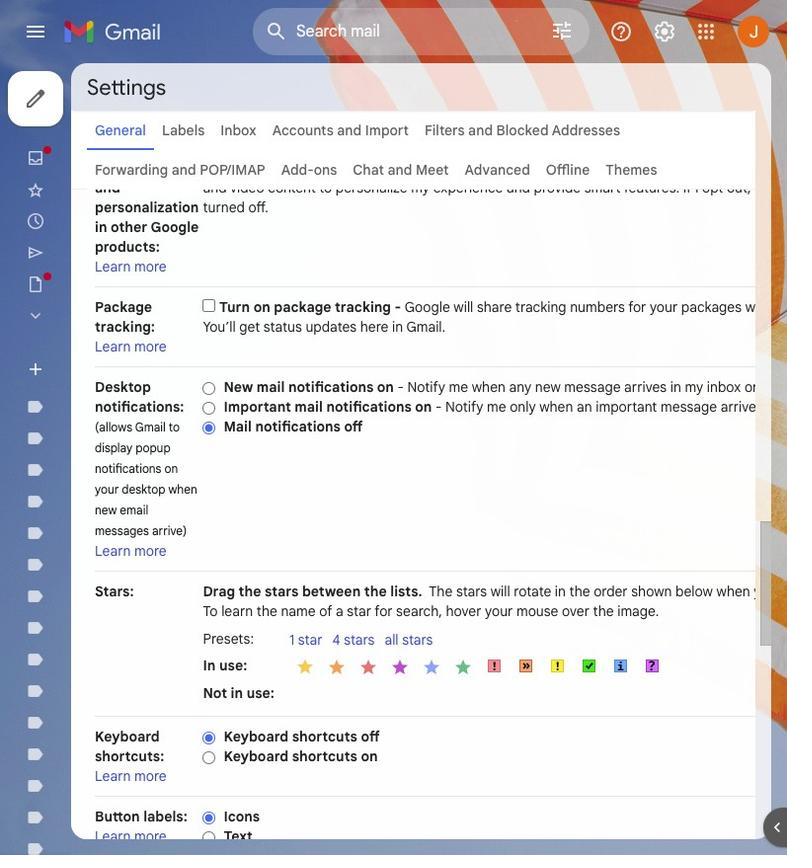 Task type: vqa. For each thing, say whether or not it's contained in the screenshot.
the bottommost "Google"
yes



Task type: locate. For each thing, give the bounding box(es) containing it.
learn more link down button at left
[[95, 828, 167, 846]]

1 more from the top
[[135, 258, 167, 276]]

my
[[685, 379, 704, 396]]

learn down messages
[[95, 543, 131, 560]]

mail notifications off
[[224, 418, 363, 436]]

2 vertical spatial google
[[405, 298, 450, 316]]

1 horizontal spatial your
[[650, 298, 678, 316]]

1 learn more link from the top
[[95, 258, 167, 276]]

Keyboard shortcuts off radio
[[203, 731, 216, 746]]

learn more link down the tracking:
[[95, 338, 167, 356]]

navigation
[[0, 63, 237, 856]]

between
[[302, 583, 361, 601]]

more inside keyboard shortcuts: learn more
[[135, 768, 167, 786]]

tracking
[[335, 298, 391, 316], [516, 298, 567, 316]]

notify down new mail notifications on - notify me when any new message arrives in my inbox or prim
[[446, 398, 484, 416]]

your inside 'desktop notifications: (allows gmail to display popup notifications on your desktop when new email messages arrive) learn more'
[[95, 482, 119, 497]]

important
[[596, 398, 658, 416]]

your
[[650, 298, 678, 316], [95, 482, 119, 497]]

0 vertical spatial google
[[696, 159, 741, 177]]

me up important mail notifications on - notify me only when an important message arrives in m
[[449, 379, 469, 396]]

gmail image
[[63, 12, 171, 51]]

more inside button labels: learn more
[[135, 828, 167, 846]]

advanced link
[[465, 161, 531, 179]]

stars right the
[[456, 583, 487, 601]]

and down smart at left
[[95, 179, 120, 197]]

keyboard
[[95, 728, 160, 746], [224, 728, 289, 746], [224, 748, 289, 766]]

learn
[[95, 258, 131, 276], [95, 338, 131, 356], [95, 543, 131, 560], [95, 768, 131, 786], [95, 828, 131, 846]]

stars inside the stars will rotate in the order shown below when you c
[[456, 583, 487, 601]]

1 vertical spatial your
[[95, 482, 119, 497]]

the
[[239, 583, 261, 601], [364, 583, 387, 601], [570, 583, 591, 601]]

your right for
[[650, 298, 678, 316]]

and for chat
[[388, 161, 413, 179]]

2 shortcuts from the top
[[292, 748, 358, 766]]

and down labels
[[172, 161, 196, 179]]

0 vertical spatial shortcuts
[[292, 728, 358, 746]]

more
[[135, 258, 167, 276], [135, 338, 167, 356], [135, 543, 167, 560], [135, 768, 167, 786], [135, 828, 167, 846]]

1 vertical spatial off
[[361, 728, 380, 746]]

notify
[[408, 379, 446, 396], [446, 398, 484, 416]]

tracking inside google will share tracking numbers for your packages with sh
[[516, 298, 567, 316]]

shortcuts for on
[[292, 748, 358, 766]]

google
[[696, 159, 741, 177], [151, 218, 199, 236], [405, 298, 450, 316]]

0 horizontal spatial me
[[449, 379, 469, 396]]

will left share
[[454, 298, 474, 316]]

labels:
[[143, 808, 188, 826]]

learn inside keyboard shortcuts: learn more
[[95, 768, 131, 786]]

in left the my
[[671, 379, 682, 396]]

the right "drag"
[[239, 583, 261, 601]]

chat
[[353, 161, 384, 179]]

blocked
[[497, 122, 549, 139]]

0 vertical spatial notify
[[408, 379, 446, 396]]

use:
[[219, 657, 247, 675], [247, 684, 275, 702]]

learn inside smart features and personalization in other google products: learn more
[[95, 258, 131, 276]]

and for forwarding
[[172, 161, 196, 179]]

more down the shortcuts:
[[135, 768, 167, 786]]

mail
[[257, 379, 285, 396], [295, 398, 323, 416]]

when left the an
[[540, 398, 574, 416]]

learn inside the package tracking: learn more
[[95, 338, 131, 356]]

import
[[366, 122, 409, 139]]

in use:
[[203, 657, 247, 675]]

1 horizontal spatial the
[[364, 583, 387, 601]]

more down the tracking:
[[135, 338, 167, 356]]

below
[[676, 583, 714, 601]]

message
[[565, 379, 621, 396], [661, 398, 718, 416]]

5 learn more link from the top
[[95, 828, 167, 846]]

more inside the package tracking: learn more
[[135, 338, 167, 356]]

labels
[[162, 122, 205, 139]]

0 horizontal spatial message
[[565, 379, 621, 396]]

more for package
[[135, 338, 167, 356]]

chat and meet link
[[353, 161, 449, 179]]

arrives
[[625, 379, 667, 396], [721, 398, 764, 416]]

to
[[169, 420, 180, 435]]

1 vertical spatial mail
[[295, 398, 323, 416]]

0 vertical spatial mail
[[257, 379, 285, 396]]

offline
[[546, 161, 590, 179]]

1 horizontal spatial new
[[535, 379, 561, 396]]

stars
[[265, 583, 299, 601], [456, 583, 487, 601], [344, 632, 375, 649], [402, 632, 433, 649]]

will
[[454, 298, 474, 316], [491, 583, 511, 601]]

2 learn from the top
[[95, 338, 131, 356]]

package tracking: learn more
[[95, 298, 167, 356]]

addresses
[[552, 122, 621, 139]]

new up messages
[[95, 503, 117, 518]]

0 horizontal spatial google
[[151, 218, 199, 236]]

1 vertical spatial will
[[491, 583, 511, 601]]

message up the an
[[565, 379, 621, 396]]

1 star 4 stars all stars
[[290, 632, 433, 649]]

1 horizontal spatial will
[[491, 583, 511, 601]]

4 learn more link from the top
[[95, 768, 167, 786]]

keyboard up the shortcuts:
[[95, 728, 160, 746]]

tracking for package
[[335, 298, 391, 316]]

filters and blocked addresses
[[425, 122, 621, 139]]

0 vertical spatial new
[[535, 379, 561, 396]]

keyboard for keyboard shortcuts: learn more
[[95, 728, 160, 746]]

mail up mail notifications off
[[295, 398, 323, 416]]

5 more from the top
[[135, 828, 167, 846]]

and right filters
[[469, 122, 493, 139]]

notifications
[[288, 379, 374, 396], [327, 398, 412, 416], [255, 418, 341, 436], [95, 462, 161, 476]]

1 vertical spatial new
[[95, 503, 117, 518]]

smart features and personalization in other google products: learn more
[[95, 159, 199, 276]]

turn on package tracking -
[[219, 298, 405, 316]]

advanced search options image
[[543, 11, 582, 50]]

when
[[472, 379, 506, 396], [540, 398, 574, 416], [168, 482, 197, 497], [717, 583, 751, 601]]

1 horizontal spatial message
[[661, 398, 718, 416]]

text
[[224, 828, 253, 846]]

0 vertical spatial your
[[650, 298, 678, 316]]

3 more from the top
[[135, 543, 167, 560]]

google left share
[[405, 298, 450, 316]]

learn down the tracking:
[[95, 338, 131, 356]]

shortcuts up keyboard shortcuts on
[[292, 728, 358, 746]]

forwarding and pop/imap
[[95, 161, 266, 179]]

learn more link down the shortcuts:
[[95, 768, 167, 786]]

use: right in
[[219, 657, 247, 675]]

1 vertical spatial google
[[151, 218, 199, 236]]

2 vertical spatial -
[[436, 398, 442, 416]]

2 horizontal spatial the
[[570, 583, 591, 601]]

meet
[[416, 161, 449, 179]]

use: down in use:
[[247, 684, 275, 702]]

google will share tracking numbers for your packages with sh
[[203, 298, 788, 336]]

learn inside button labels: learn more
[[95, 828, 131, 846]]

me down new mail notifications on - notify me when any new message arrives in my inbox or prim
[[487, 398, 507, 416]]

and inside smart features and personalization in other google products: learn more
[[95, 179, 120, 197]]

None checkbox
[[203, 299, 216, 312]]

google left may
[[696, 159, 741, 177]]

more down arrive)
[[135, 543, 167, 560]]

0 horizontal spatial arrives
[[625, 379, 667, 396]]

sh
[[776, 298, 788, 316]]

1 vertical spatial shortcuts
[[292, 748, 358, 766]]

m
[[782, 398, 788, 416]]

ons
[[314, 161, 337, 179]]

filters
[[425, 122, 465, 139]]

filters and blocked addresses link
[[425, 122, 621, 139]]

0 vertical spatial -
[[395, 298, 401, 316]]

1 vertical spatial message
[[661, 398, 718, 416]]

new right any
[[535, 379, 561, 396]]

Search mail text field
[[296, 22, 495, 42]]

0 horizontal spatial notify
[[408, 379, 446, 396]]

arrives down or
[[721, 398, 764, 416]]

and left import
[[337, 122, 362, 139]]

themes link
[[606, 161, 658, 179]]

learn more link down messages
[[95, 543, 167, 560]]

1 learn from the top
[[95, 258, 131, 276]]

1 the from the left
[[239, 583, 261, 601]]

learn more link down products:
[[95, 258, 167, 276]]

and right chat
[[388, 161, 413, 179]]

1 vertical spatial -
[[398, 379, 404, 396]]

4 stars link
[[333, 632, 385, 651]]

the left "lists."
[[364, 583, 387, 601]]

when inside the stars will rotate in the order shown below when you c
[[717, 583, 751, 601]]

0 horizontal spatial your
[[95, 482, 119, 497]]

0 vertical spatial will
[[454, 298, 474, 316]]

1 shortcuts from the top
[[292, 728, 358, 746]]

4 learn from the top
[[95, 768, 131, 786]]

any
[[509, 379, 532, 396]]

0 vertical spatial me
[[449, 379, 469, 396]]

1 horizontal spatial mail
[[295, 398, 323, 416]]

new mail notifications on - notify me when any new message arrives in my inbox or prim
[[224, 379, 788, 396]]

1 tracking from the left
[[335, 298, 391, 316]]

me for only
[[487, 398, 507, 416]]

3 the from the left
[[570, 583, 591, 601]]

keyboard shortcuts on
[[224, 748, 378, 766]]

1 horizontal spatial google
[[405, 298, 450, 316]]

gmail
[[135, 420, 166, 435]]

notify up important mail notifications on - notify me only when an important message arrives in m
[[408, 379, 446, 396]]

keyboard inside keyboard shortcuts: learn more
[[95, 728, 160, 746]]

in right rotate
[[555, 583, 566, 601]]

when left you
[[717, 583, 751, 601]]

google for google may us
[[696, 159, 741, 177]]

5 learn from the top
[[95, 828, 131, 846]]

main menu image
[[24, 20, 47, 43]]

1 horizontal spatial arrives
[[721, 398, 764, 416]]

google down personalization
[[151, 218, 199, 236]]

1 vertical spatial use:
[[247, 684, 275, 702]]

your left desktop
[[95, 482, 119, 497]]

0 horizontal spatial new
[[95, 503, 117, 518]]

1 vertical spatial me
[[487, 398, 507, 416]]

Icons radio
[[203, 811, 216, 826]]

keyboard right keyboard shortcuts on option
[[224, 748, 289, 766]]

stars right all
[[402, 632, 433, 649]]

tracking right "package"
[[335, 298, 391, 316]]

2 horizontal spatial google
[[696, 159, 741, 177]]

when right desktop
[[168, 482, 197, 497]]

with
[[746, 298, 772, 316]]

and for accounts
[[337, 122, 362, 139]]

in right not
[[231, 684, 243, 702]]

off
[[344, 418, 363, 436], [361, 728, 380, 746]]

0 horizontal spatial mail
[[257, 379, 285, 396]]

New mail notifications on radio
[[203, 381, 216, 396]]

more down labels:
[[135, 828, 167, 846]]

tracking right share
[[516, 298, 567, 316]]

- for important mail notifications on
[[436, 398, 442, 416]]

google inside google may us
[[696, 159, 741, 177]]

1 horizontal spatial me
[[487, 398, 507, 416]]

accounts and import
[[272, 122, 409, 139]]

0 vertical spatial off
[[344, 418, 363, 436]]

and
[[337, 122, 362, 139], [469, 122, 493, 139], [172, 161, 196, 179], [388, 161, 413, 179], [95, 179, 120, 197]]

learn down the shortcuts:
[[95, 768, 131, 786]]

will left rotate
[[491, 583, 511, 601]]

display
[[95, 441, 133, 456]]

order
[[594, 583, 628, 601]]

support image
[[610, 20, 634, 43]]

2 tracking from the left
[[516, 298, 567, 316]]

google inside google will share tracking numbers for your packages with sh
[[405, 298, 450, 316]]

new inside 'desktop notifications: (allows gmail to display popup notifications on your desktop when new email messages arrive) learn more'
[[95, 503, 117, 518]]

learn down products:
[[95, 258, 131, 276]]

4 more from the top
[[135, 768, 167, 786]]

more down products:
[[135, 258, 167, 276]]

the left order
[[570, 583, 591, 601]]

arrives up important
[[625, 379, 667, 396]]

1 horizontal spatial notify
[[446, 398, 484, 416]]

advanced
[[465, 161, 531, 179]]

1 horizontal spatial tracking
[[516, 298, 567, 316]]

in left other
[[95, 218, 107, 236]]

None search field
[[253, 8, 590, 55]]

accounts and import link
[[272, 122, 409, 139]]

shortcuts
[[292, 728, 358, 746], [292, 748, 358, 766]]

message down the my
[[661, 398, 718, 416]]

3 learn from the top
[[95, 543, 131, 560]]

learn down button at left
[[95, 828, 131, 846]]

0 vertical spatial arrives
[[625, 379, 667, 396]]

0 horizontal spatial the
[[239, 583, 261, 601]]

google inside smart features and personalization in other google products: learn more
[[151, 218, 199, 236]]

button
[[95, 808, 140, 826]]

1 vertical spatial notify
[[446, 398, 484, 416]]

mail for new
[[257, 379, 285, 396]]

1 vertical spatial arrives
[[721, 398, 764, 416]]

add-
[[281, 161, 314, 179]]

pop/imap
[[200, 161, 266, 179]]

keyboard right keyboard shortcuts off radio
[[224, 728, 289, 746]]

keyboard for keyboard shortcuts off
[[224, 728, 289, 746]]

0 horizontal spatial tracking
[[335, 298, 391, 316]]

shortcuts down the keyboard shortcuts off on the bottom
[[292, 748, 358, 766]]

off for mail notifications off
[[344, 418, 363, 436]]

mail up important
[[257, 379, 285, 396]]

2 learn more link from the top
[[95, 338, 167, 356]]

c
[[781, 583, 788, 601]]

0 horizontal spatial will
[[454, 298, 474, 316]]

smart
[[95, 159, 136, 177]]

2 more from the top
[[135, 338, 167, 356]]

new
[[224, 379, 253, 396]]



Task type: describe. For each thing, give the bounding box(es) containing it.
all stars link
[[385, 632, 443, 651]]

us
[[775, 159, 788, 177]]

0 vertical spatial message
[[565, 379, 621, 396]]

learn more link for button labels:
[[95, 828, 167, 846]]

when inside 'desktop notifications: (allows gmail to display popup notifications on your desktop when new email messages arrive) learn more'
[[168, 482, 197, 497]]

share
[[477, 298, 512, 316]]

will inside the stars will rotate in the order shown below when you c
[[491, 583, 511, 601]]

2 the from the left
[[364, 583, 387, 601]]

not in use:
[[203, 684, 275, 702]]

learn for keyboard shortcuts:
[[95, 768, 131, 786]]

important
[[224, 398, 291, 416]]

keyboard shortcuts: learn more
[[95, 728, 167, 786]]

desktop
[[122, 482, 165, 497]]

shortcuts:
[[95, 748, 164, 766]]

in left m
[[767, 398, 778, 416]]

stars right "4"
[[344, 632, 375, 649]]

Text radio
[[203, 831, 216, 846]]

mail
[[224, 418, 252, 436]]

may
[[745, 159, 771, 177]]

Important mail notifications on radio
[[203, 401, 216, 416]]

accounts
[[272, 122, 334, 139]]

all
[[385, 632, 399, 649]]

general
[[95, 122, 146, 139]]

4
[[333, 632, 341, 649]]

drag
[[203, 583, 235, 601]]

learn for button labels:
[[95, 828, 131, 846]]

learn more link for smart features and personalization in other google products:
[[95, 258, 167, 276]]

and for filters
[[469, 122, 493, 139]]

or
[[745, 379, 758, 396]]

1
[[290, 632, 295, 649]]

an
[[577, 398, 593, 416]]

stars:
[[95, 583, 134, 601]]

keyboard shortcuts off
[[224, 728, 380, 746]]

general link
[[95, 122, 146, 139]]

package
[[274, 298, 332, 316]]

email
[[120, 503, 149, 518]]

labels link
[[162, 122, 205, 139]]

more inside 'desktop notifications: (allows gmail to display popup notifications on your desktop when new email messages arrive) learn more'
[[135, 543, 167, 560]]

lists.
[[391, 583, 423, 601]]

learn for package tracking:
[[95, 338, 131, 356]]

personalization
[[95, 199, 199, 216]]

other
[[111, 218, 147, 236]]

learn more link for keyboard shortcuts:
[[95, 768, 167, 786]]

google may us
[[203, 159, 788, 216]]

chat and meet
[[353, 161, 449, 179]]

in inside the stars will rotate in the order shown below when you c
[[555, 583, 566, 601]]

not
[[203, 684, 227, 702]]

desktop notifications: (allows gmail to display popup notifications on your desktop when new email messages arrive) learn more
[[95, 379, 197, 560]]

3 learn more link from the top
[[95, 543, 167, 560]]

products:
[[95, 238, 160, 256]]

more for keyboard
[[135, 768, 167, 786]]

arrive)
[[152, 524, 187, 539]]

turn
[[219, 298, 250, 316]]

search mail image
[[259, 14, 295, 49]]

prim
[[762, 379, 788, 396]]

settings image
[[653, 20, 677, 43]]

in inside smart features and personalization in other google products: learn more
[[95, 218, 107, 236]]

off for keyboard shortcuts off
[[361, 728, 380, 746]]

stars up '1'
[[265, 583, 299, 601]]

add-ons link
[[281, 161, 337, 179]]

more for button
[[135, 828, 167, 846]]

learn more link for package tracking:
[[95, 338, 167, 356]]

offline link
[[546, 161, 590, 179]]

notifications inside 'desktop notifications: (allows gmail to display popup notifications on your desktop when new email messages arrive) learn more'
[[95, 462, 161, 476]]

me for when
[[449, 379, 469, 396]]

google for google will share tracking numbers for your packages with sh
[[405, 298, 450, 316]]

for
[[629, 298, 647, 316]]

star
[[298, 632, 323, 649]]

settings
[[87, 74, 166, 100]]

packages
[[682, 298, 742, 316]]

more inside smart features and personalization in other google products: learn more
[[135, 258, 167, 276]]

package
[[95, 298, 152, 316]]

rotate
[[514, 583, 552, 601]]

important mail notifications on - notify me only when an important message arrives in m
[[224, 398, 788, 416]]

inbox
[[221, 122, 257, 139]]

notify for notify me only when an important message arrives in m
[[446, 398, 484, 416]]

notify for notify me when any new message arrives in my inbox or prim
[[408, 379, 446, 396]]

Keyboard shortcuts on radio
[[203, 751, 216, 766]]

features
[[139, 159, 196, 177]]

0 vertical spatial use:
[[219, 657, 247, 675]]

shown
[[632, 583, 673, 601]]

tracking:
[[95, 318, 155, 336]]

- for new mail notifications on
[[398, 379, 404, 396]]

the stars will rotate in the order shown below when you c
[[203, 583, 788, 621]]

you
[[754, 583, 777, 601]]

1 star link
[[290, 632, 333, 651]]

when up important mail notifications on - notify me only when an important message arrives in m
[[472, 379, 506, 396]]

popup
[[136, 441, 171, 456]]

desktop
[[95, 379, 151, 396]]

Mail notifications off radio
[[203, 421, 216, 436]]

inbox link
[[221, 122, 257, 139]]

mail for important
[[295, 398, 323, 416]]

only
[[510, 398, 536, 416]]

keyboard for keyboard shortcuts on
[[224, 748, 289, 766]]

will inside google will share tracking numbers for your packages with sh
[[454, 298, 474, 316]]

tracking for share
[[516, 298, 567, 316]]

on inside 'desktop notifications: (allows gmail to display popup notifications on your desktop when new email messages arrive) learn more'
[[165, 462, 178, 476]]

in
[[203, 657, 216, 675]]

presets:
[[203, 631, 254, 648]]

forwarding
[[95, 161, 168, 179]]

themes
[[606, 161, 658, 179]]

drag the stars between the lists.
[[203, 583, 423, 601]]

notifications:
[[95, 398, 184, 416]]

learn inside 'desktop notifications: (allows gmail to display popup notifications on your desktop when new email messages arrive) learn more'
[[95, 543, 131, 560]]

the inside the stars will rotate in the order shown below when you c
[[570, 583, 591, 601]]

forwarding and pop/imap link
[[95, 161, 266, 179]]

button labels: learn more
[[95, 808, 188, 846]]

your inside google will share tracking numbers for your packages with sh
[[650, 298, 678, 316]]

shortcuts for off
[[292, 728, 358, 746]]



